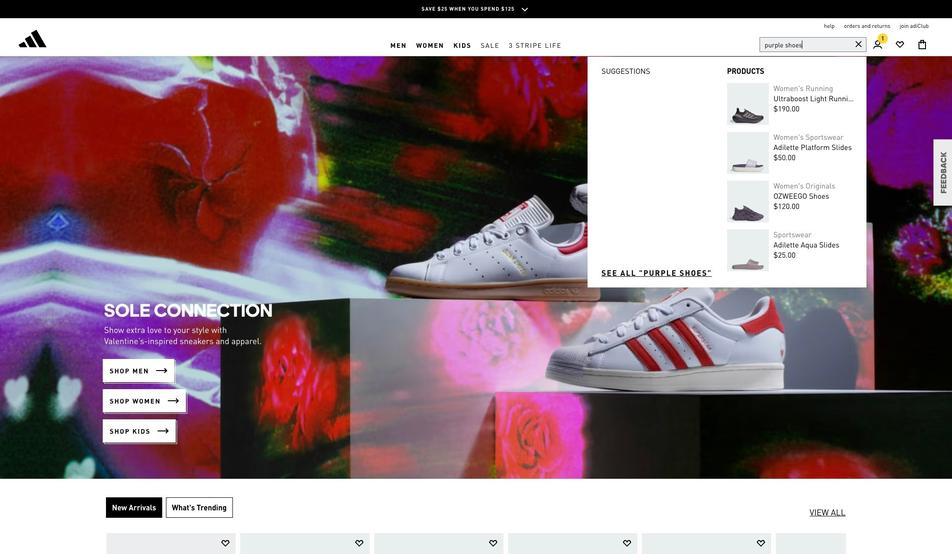 Task type: locate. For each thing, give the bounding box(es) containing it.
ozweego shoes image
[[727, 181, 769, 223]]

stan smith shoes image
[[240, 534, 370, 555]]

2 horizontal spatial forum low cl shoes image
[[776, 534, 905, 555]]

gazelle shoes image
[[106, 534, 236, 555]]

adilette aqua slides image
[[727, 230, 769, 272]]

2024 spring summer jason day image image
[[0, 56, 952, 479]]

list
[[106, 533, 906, 555]]

1 horizontal spatial forum low cl shoes image
[[508, 534, 637, 555]]

adilette platform slides image
[[727, 132, 769, 174]]

ultraboost light running shoes image
[[727, 83, 769, 125]]

forum low cl shoes image
[[374, 534, 504, 555], [508, 534, 637, 555], [776, 534, 905, 555]]

ultraboost 1.0 shoes image
[[642, 534, 771, 555]]

1 forum low cl shoes image from the left
[[374, 534, 504, 555]]

0 horizontal spatial forum low cl shoes image
[[374, 534, 504, 555]]

Search field
[[760, 37, 867, 52]]



Task type: describe. For each thing, give the bounding box(es) containing it.
3 forum low cl shoes image from the left
[[776, 534, 905, 555]]

main navigation element
[[227, 34, 726, 56]]

2 forum low cl shoes image from the left
[[508, 534, 637, 555]]



Task type: vqa. For each thing, say whether or not it's contained in the screenshot.
Sort By
no



